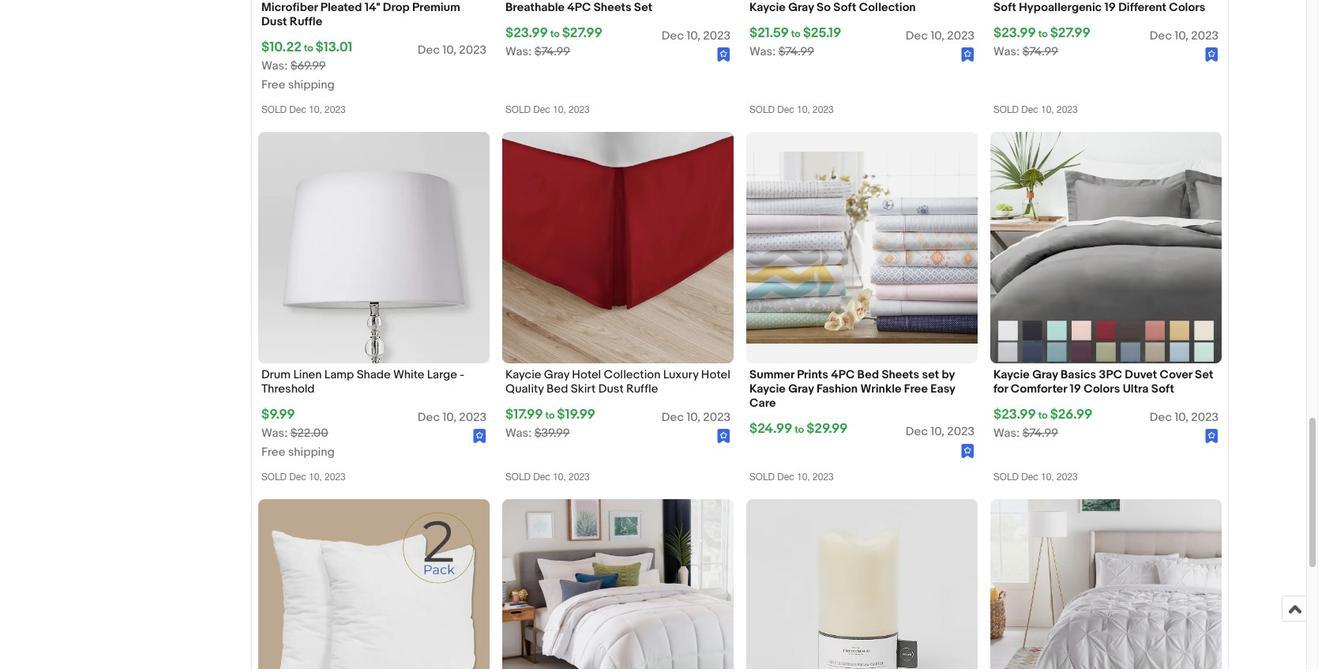 Task type: describe. For each thing, give the bounding box(es) containing it.
2 $27.99 from the left
[[1051, 25, 1091, 41]]

microfiber
[[262, 0, 318, 15]]

gray for $26.99
[[1033, 367, 1059, 382]]

$10.22 to $13.01
[[262, 39, 353, 55]]

fashion
[[817, 382, 858, 397]]

was: inside dec 10, 2023 was: $39.99
[[506, 426, 532, 441]]

basics
[[1061, 367, 1097, 382]]

free shipping
[[262, 445, 335, 460]]

2023 inside dec 10, 2023 was: $22.00
[[459, 410, 487, 425]]

cover
[[1161, 367, 1193, 382]]

2023 inside dec 10, 2023 was: $39.99
[[704, 410, 731, 425]]

dec 10, 2023
[[906, 425, 975, 440]]

drum linen lamp shade white large - threshold
[[262, 367, 465, 397]]

large
[[427, 367, 458, 382]]

solid
[[416, 0, 444, 0]]

$22.00
[[291, 426, 328, 441]]

1 $23.99 to $27.99 from the left
[[506, 25, 603, 41]]

gray for $19.99
[[544, 367, 570, 382]]

-
[[460, 367, 465, 382]]

pleated
[[321, 0, 362, 15]]

$24.99
[[750, 422, 793, 437]]

kaycie gray hotel collection luxury hotel quality bed skirt dust ruffle
[[506, 367, 731, 397]]

$17.99
[[506, 407, 543, 423]]

dust inside luxury bed skirt by nymbus solid microfiber pleated 14" drop premium dust ruffle
[[262, 14, 287, 29]]

8" x 4" led flickering flame candle cream - threshold image
[[747, 500, 978, 669]]

luxury inside kaycie gray hotel collection luxury hotel quality bed skirt dust ruffle
[[664, 367, 699, 382]]

$21.59
[[750, 25, 789, 41]]

bed inside luxury bed skirt by nymbus solid microfiber pleated 14" drop premium dust ruffle
[[300, 0, 322, 0]]

4pc
[[831, 367, 855, 382]]

1 hotel from the left
[[572, 367, 602, 382]]

free inside 'dec 10, 2023 was: $69.99 free shipping'
[[262, 77, 286, 92]]

$9.99
[[262, 407, 295, 423]]

by inside summer prints 4pc bed sheets set by kaycie gray fashion wrinkle free easy care
[[942, 367, 955, 382]]

$25.19
[[803, 25, 842, 41]]

summer
[[750, 367, 795, 382]]

to inside $10.22 to $13.01
[[304, 42, 313, 54]]

to inside '$21.59 to $25.19'
[[792, 27, 801, 40]]

premium
[[413, 0, 461, 15]]

$39.99
[[535, 426, 570, 441]]

summer prints 4pc bed sheets set by kaycie gray fashion wrinkle free easy care
[[750, 367, 956, 411]]

2 hotel from the left
[[702, 367, 731, 382]]

19
[[1071, 382, 1082, 397]]

set
[[1196, 367, 1214, 382]]

lamp
[[325, 367, 354, 382]]

$10.22
[[262, 39, 302, 55]]

ruffle inside kaycie gray hotel collection luxury hotel quality bed skirt dust ruffle
[[627, 382, 659, 397]]

sheets
[[882, 367, 920, 382]]

ruffle inside luxury bed skirt by nymbus solid microfiber pleated 14" drop premium dust ruffle
[[290, 14, 323, 29]]

dust inside kaycie gray hotel collection luxury hotel quality bed skirt dust ruffle
[[599, 382, 624, 397]]

to inside $24.99 to $29.99
[[795, 424, 805, 437]]

comforter
[[1011, 382, 1068, 397]]

dec 10, 2023 was: $22.00
[[262, 410, 487, 441]]

$19.99
[[557, 407, 596, 423]]

for
[[994, 382, 1009, 397]]

2 shipping from the top
[[288, 445, 335, 460]]

gray inside summer prints 4pc bed sheets set by kaycie gray fashion wrinkle free easy care
[[789, 382, 814, 397]]

linenspa comforter duvet insert, down alternative, box stitched - reversible image
[[503, 500, 734, 669]]

care
[[750, 396, 776, 411]]

ultra
[[1123, 382, 1149, 397]]

luxury bed skirt by nymbus solid microfiber pleated 14" drop premium dust ruffle link
[[262, 0, 487, 33]]

dec 10, 2023 was: $39.99
[[506, 410, 731, 441]]

kaycie for $23.99
[[994, 367, 1030, 382]]

linenspa all season hypoallergenic down alternative microfiber comforter image
[[991, 500, 1223, 669]]

$21.59 to $25.19
[[750, 25, 842, 41]]

nymbus
[[369, 0, 413, 0]]

drop
[[383, 0, 410, 15]]

kaycie gray hotel collection luxury hotel quality bed skirt dust ruffle image
[[503, 132, 734, 363]]

$13.01
[[316, 39, 353, 55]]

dec inside dec 10, 2023 was: $39.99
[[662, 410, 684, 425]]

by inside luxury bed skirt by nymbus solid microfiber pleated 14" drop premium dust ruffle
[[353, 0, 366, 0]]

free inside summer prints 4pc bed sheets set by kaycie gray fashion wrinkle free easy care
[[905, 382, 929, 397]]

2 $23.99 to $27.99 from the left
[[994, 25, 1091, 41]]

kaycie for $17.99
[[506, 367, 542, 382]]

was: inside dec 10, 2023 was: $22.00
[[262, 426, 288, 441]]

linen
[[294, 367, 322, 382]]

shipping inside 'dec 10, 2023 was: $69.99 free shipping'
[[288, 77, 335, 92]]

$69.99
[[291, 58, 326, 73]]

3pc
[[1100, 367, 1123, 382]]



Task type: vqa. For each thing, say whether or not it's contained in the screenshot.


Task type: locate. For each thing, give the bounding box(es) containing it.
shade
[[357, 367, 391, 382]]

gray right quality
[[544, 367, 570, 382]]

hotel
[[572, 367, 602, 382], [702, 367, 731, 382]]

0 horizontal spatial kaycie
[[506, 367, 542, 382]]

gray inside kaycie gray basics 3pc duvet cover set for comforter 19 colors ultra soft
[[1033, 367, 1059, 382]]

quality
[[506, 382, 544, 397]]

luxury inside luxury bed skirt by nymbus solid microfiber pleated 14" drop premium dust ruffle
[[262, 0, 297, 0]]

1 horizontal spatial kaycie
[[750, 382, 786, 397]]

[object undefined] image
[[718, 46, 731, 62], [962, 46, 975, 62], [718, 47, 731, 62], [1206, 47, 1219, 62], [474, 429, 487, 444], [718, 429, 731, 444], [1206, 429, 1219, 444], [962, 444, 975, 458]]

was:
[[506, 44, 532, 59], [750, 44, 776, 59], [994, 44, 1020, 59], [262, 58, 288, 73], [262, 426, 288, 441], [506, 426, 532, 441], [994, 426, 1020, 441]]

skirt inside kaycie gray hotel collection luxury hotel quality bed skirt dust ruffle
[[571, 382, 596, 397]]

dust up dec 10, 2023 was: $39.99
[[599, 382, 624, 397]]

$17.99 to $19.99
[[506, 407, 596, 423]]

$26.99
[[1051, 407, 1093, 423]]

bed inside kaycie gray hotel collection luxury hotel quality bed skirt dust ruffle
[[547, 382, 569, 397]]

wrinkle
[[861, 382, 902, 397]]

2 horizontal spatial bed
[[858, 367, 880, 382]]

sold
[[262, 104, 287, 115], [506, 104, 531, 115], [750, 104, 775, 115], [994, 104, 1019, 115], [262, 472, 287, 483], [506, 472, 531, 483], [750, 472, 775, 483], [994, 472, 1019, 483]]

shipping down $22.00
[[288, 445, 335, 460]]

kaycie up $23.99 to $26.99
[[994, 367, 1030, 382]]

by
[[353, 0, 366, 0], [942, 367, 955, 382]]

[object undefined] image
[[1206, 46, 1219, 62], [962, 47, 975, 62], [474, 429, 487, 444], [718, 429, 731, 444], [1206, 429, 1219, 444], [962, 443, 975, 458]]

sold  dec 10, 2023
[[262, 104, 346, 115], [506, 104, 590, 115], [750, 104, 834, 115], [994, 104, 1079, 115], [262, 472, 346, 483], [506, 472, 590, 483], [750, 472, 834, 483], [994, 472, 1079, 483]]

dust up $10.22
[[262, 14, 287, 29]]

10, inside dec 10, 2023 was: $22.00
[[443, 410, 457, 425]]

summer prints 4pc bed sheets set by kaycie gray fashion wrinkle free easy care image
[[747, 152, 978, 344]]

0 vertical spatial ruffle
[[290, 14, 323, 29]]

kaycie gray basics 3pc duvet cover set for comforter 19 colors ultra soft
[[994, 367, 1214, 397]]

$24.99 to $29.99
[[750, 422, 848, 437]]

ruffle up dec 10, 2023 was: $39.99
[[627, 382, 659, 397]]

$23.99 to $27.99
[[506, 25, 603, 41], [994, 25, 1091, 41]]

1 horizontal spatial luxury
[[664, 367, 699, 382]]

0 vertical spatial luxury
[[262, 0, 297, 0]]

skirt up $19.99
[[571, 382, 596, 397]]

2 horizontal spatial gray
[[1033, 367, 1059, 382]]

0 horizontal spatial gray
[[544, 367, 570, 382]]

0 horizontal spatial luxury
[[262, 0, 297, 0]]

0 vertical spatial skirt
[[324, 0, 350, 0]]

free
[[262, 77, 286, 92], [905, 382, 929, 397], [262, 445, 286, 460]]

1 vertical spatial dust
[[599, 382, 624, 397]]

1 horizontal spatial $23.99 to $27.99
[[994, 25, 1091, 41]]

2023
[[704, 28, 731, 43], [948, 28, 975, 43], [1192, 28, 1219, 43], [459, 43, 487, 58], [325, 104, 346, 115], [569, 104, 590, 115], [813, 104, 834, 115], [1057, 104, 1079, 115], [459, 410, 487, 425], [704, 410, 731, 425], [1192, 410, 1219, 425], [948, 425, 975, 440], [325, 472, 346, 483], [569, 472, 590, 483], [813, 472, 834, 483], [1057, 472, 1079, 483]]

$23.99
[[506, 25, 548, 41], [994, 25, 1037, 41], [994, 407, 1037, 423]]

1 horizontal spatial by
[[942, 367, 955, 382]]

1 horizontal spatial hotel
[[702, 367, 731, 382]]

$29.99
[[807, 422, 848, 437]]

dec inside 'dec 10, 2023 was: $69.99 free shipping'
[[418, 43, 440, 58]]

free down $10.22
[[262, 77, 286, 92]]

free left "easy"
[[905, 382, 929, 397]]

kaycie
[[506, 367, 542, 382], [994, 367, 1030, 382], [750, 382, 786, 397]]

kaycie inside summer prints 4pc bed sheets set by kaycie gray fashion wrinkle free easy care
[[750, 382, 786, 397]]

kaycie up $24.99
[[750, 382, 786, 397]]

dec 10, 2023 was: $69.99 free shipping
[[262, 43, 487, 92]]

0 vertical spatial dust
[[262, 14, 287, 29]]

kaycie gray hotel collection luxury hotel quality bed skirt dust ruffle link
[[506, 367, 731, 401]]

ruffle up $10.22 to $13.01
[[290, 14, 323, 29]]

1 horizontal spatial gray
[[789, 382, 814, 397]]

0 horizontal spatial by
[[353, 0, 366, 0]]

drum
[[262, 367, 291, 382]]

to inside $23.99 to $26.99
[[1039, 410, 1049, 422]]

to
[[551, 27, 560, 40], [792, 27, 801, 40], [1039, 27, 1049, 40], [304, 42, 313, 54], [546, 410, 555, 422], [1039, 410, 1049, 422], [795, 424, 805, 437]]

1 horizontal spatial skirt
[[571, 382, 596, 397]]

skirt left the 14"
[[324, 0, 350, 0]]

colors
[[1084, 382, 1121, 397]]

10, inside dec 10, 2023 was: $39.99
[[687, 410, 701, 425]]

10,
[[687, 28, 701, 43], [931, 28, 945, 43], [1176, 28, 1189, 43], [443, 43, 457, 58], [309, 104, 322, 115], [553, 104, 566, 115], [797, 104, 811, 115], [1042, 104, 1055, 115], [443, 410, 457, 425], [687, 410, 701, 425], [1176, 410, 1189, 425], [931, 425, 945, 440], [309, 472, 322, 483], [553, 472, 566, 483], [797, 472, 811, 483], [1042, 472, 1055, 483]]

2 horizontal spatial kaycie
[[994, 367, 1030, 382]]

1 horizontal spatial ruffle
[[627, 382, 659, 397]]

was: inside 'dec 10, 2023 was: $69.99 free shipping'
[[262, 58, 288, 73]]

white
[[394, 367, 425, 382]]

gray inside kaycie gray hotel collection luxury hotel quality bed skirt dust ruffle
[[544, 367, 570, 382]]

dust
[[262, 14, 287, 29], [599, 382, 624, 397]]

0 horizontal spatial skirt
[[324, 0, 350, 0]]

0 horizontal spatial bed
[[300, 0, 322, 0]]

2023 inside 'dec 10, 2023 was: $69.99 free shipping'
[[459, 43, 487, 58]]

1 vertical spatial ruffle
[[627, 382, 659, 397]]

kaycie gray basics 3pc duvet cover set for comforter 19 colors ultra soft link
[[994, 367, 1219, 401]]

by left nymbus
[[353, 0, 366, 0]]

drum linen lamp shade white large - threshold link
[[262, 367, 487, 401]]

10, inside 'dec 10, 2023 was: $69.99 free shipping'
[[443, 43, 457, 58]]

bed right 4pc
[[858, 367, 880, 382]]

set
[[923, 367, 940, 382]]

collection
[[604, 367, 661, 382]]

0 horizontal spatial ruffle
[[290, 14, 323, 29]]

0 vertical spatial free
[[262, 77, 286, 92]]

gray left the basics
[[1033, 367, 1059, 382]]

1 horizontal spatial dust
[[599, 382, 624, 397]]

bed up the $17.99 to $19.99
[[547, 382, 569, 397]]

0 horizontal spatial $23.99 to $27.99
[[506, 25, 603, 41]]

1 vertical spatial shipping
[[288, 445, 335, 460]]

ruffle
[[290, 14, 323, 29], [627, 382, 659, 397]]

duvet
[[1126, 367, 1158, 382]]

dec 10, 2023 was: $74.99
[[506, 28, 731, 59], [750, 28, 975, 59], [994, 28, 1219, 59], [994, 410, 1219, 441]]

kaycie gray basics 3pc duvet cover set for comforter 19 colors ultra soft image
[[991, 132, 1223, 363]]

1 vertical spatial luxury
[[664, 367, 699, 382]]

luxury right collection
[[664, 367, 699, 382]]

free down "$9.99"
[[262, 445, 286, 460]]

drum linen lamp shade white large - threshold image
[[258, 132, 490, 363]]

1 vertical spatial free
[[905, 382, 929, 397]]

hotel up $19.99
[[572, 367, 602, 382]]

0 vertical spatial by
[[353, 0, 366, 0]]

skirt
[[324, 0, 350, 0], [571, 382, 596, 397]]

bed
[[300, 0, 322, 0], [858, 367, 880, 382], [547, 382, 569, 397]]

2 vertical spatial free
[[262, 445, 286, 460]]

luxury up $10.22
[[262, 0, 297, 0]]

soft
[[1152, 382, 1175, 397]]

prints
[[798, 367, 829, 382]]

1 $27.99 from the left
[[562, 25, 603, 41]]

kaycie inside kaycie gray hotel collection luxury hotel quality bed skirt dust ruffle
[[506, 367, 542, 382]]

kaycie up $17.99
[[506, 367, 542, 382]]

to inside the $17.99 to $19.99
[[546, 410, 555, 422]]

1 horizontal spatial bed
[[547, 382, 569, 397]]

$27.99
[[562, 25, 603, 41], [1051, 25, 1091, 41]]

gray
[[544, 367, 570, 382], [1033, 367, 1059, 382], [789, 382, 814, 397]]

bed inside summer prints 4pc bed sheets set by kaycie gray fashion wrinkle free easy care
[[858, 367, 880, 382]]

14"
[[365, 0, 381, 15]]

shipping down $69.99
[[288, 77, 335, 92]]

1 shipping from the top
[[288, 77, 335, 92]]

by right set
[[942, 367, 955, 382]]

0 horizontal spatial hotel
[[572, 367, 602, 382]]

throw pillows decorative pillow inserts couch sofa decor all sizes 2 pack 4 pack image
[[258, 500, 490, 669]]

summer prints 4pc bed sheets set by kaycie gray fashion wrinkle free easy care link
[[750, 367, 975, 415]]

$74.99
[[535, 44, 571, 59], [779, 44, 815, 59], [1023, 44, 1059, 59], [1023, 426, 1059, 441]]

skirt inside luxury bed skirt by nymbus solid microfiber pleated 14" drop premium dust ruffle
[[324, 0, 350, 0]]

shipping
[[288, 77, 335, 92], [288, 445, 335, 460]]

1 vertical spatial by
[[942, 367, 955, 382]]

luxury
[[262, 0, 297, 0], [664, 367, 699, 382]]

0 horizontal spatial dust
[[262, 14, 287, 29]]

0 horizontal spatial $27.99
[[562, 25, 603, 41]]

dec inside dec 10, 2023 was: $22.00
[[418, 410, 440, 425]]

easy
[[931, 382, 956, 397]]

luxury bed skirt by nymbus solid microfiber pleated 14" drop premium dust ruffle
[[262, 0, 461, 29]]

dec
[[662, 28, 684, 43], [906, 28, 929, 43], [1150, 28, 1173, 43], [418, 43, 440, 58], [290, 104, 306, 115], [534, 104, 551, 115], [778, 104, 795, 115], [1022, 104, 1039, 115], [418, 410, 440, 425], [662, 410, 684, 425], [1150, 410, 1173, 425], [906, 425, 929, 440], [290, 472, 306, 483], [534, 472, 551, 483], [778, 472, 795, 483], [1022, 472, 1039, 483]]

0 vertical spatial shipping
[[288, 77, 335, 92]]

bed up $10.22 to $13.01
[[300, 0, 322, 0]]

1 vertical spatial skirt
[[571, 382, 596, 397]]

$23.99 to $26.99
[[994, 407, 1093, 423]]

threshold
[[262, 382, 315, 397]]

hotel left summer
[[702, 367, 731, 382]]

gray left fashion
[[789, 382, 814, 397]]

1 horizontal spatial $27.99
[[1051, 25, 1091, 41]]

kaycie inside kaycie gray basics 3pc duvet cover set for comforter 19 colors ultra soft
[[994, 367, 1030, 382]]



